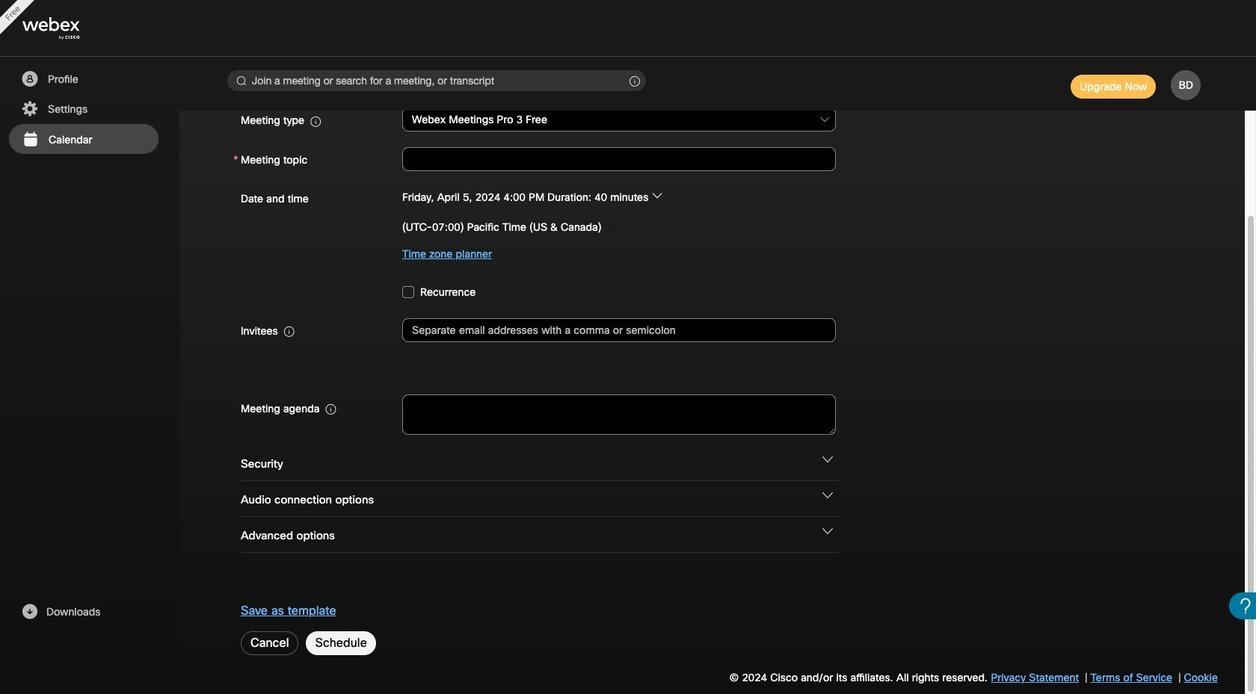 Task type: locate. For each thing, give the bounding box(es) containing it.
mds meetings_filled image
[[21, 131, 40, 149]]

None field
[[402, 106, 836, 133]]

banner
[[0, 0, 1256, 57]]

ng down image
[[822, 455, 833, 465], [822, 490, 833, 501]]

0 vertical spatial ng down image
[[822, 455, 833, 465]]

mds content download_filled image
[[20, 603, 39, 621]]

None text field
[[402, 147, 836, 171], [402, 395, 836, 435], [402, 147, 836, 171], [402, 395, 836, 435]]

1 vertical spatial ng down image
[[822, 490, 833, 501]]

group
[[233, 184, 1191, 267]]

Join a meeting or search for a meeting, or transcript text field
[[227, 70, 646, 91]]

arrow image
[[608, 221, 619, 231]]

schedule a meeting element
[[0, 0, 1256, 695]]

ng down image
[[822, 526, 833, 537]]



Task type: describe. For each thing, give the bounding box(es) containing it.
2 ng down image from the top
[[822, 490, 833, 501]]

Invitees text field
[[402, 318, 836, 342]]

cisco webex image
[[22, 17, 112, 40]]

mds settings_filled image
[[20, 100, 39, 118]]

1 ng down image from the top
[[822, 455, 833, 465]]

arrow image
[[652, 190, 662, 201]]

none field inside the schedule a meeting element
[[402, 106, 836, 133]]

group inside the schedule a meeting element
[[233, 184, 1191, 267]]

mds people circle_filled image
[[20, 70, 39, 88]]



Task type: vqa. For each thing, say whether or not it's contained in the screenshot.
Invitees TEXT BOX at the top of the page
yes



